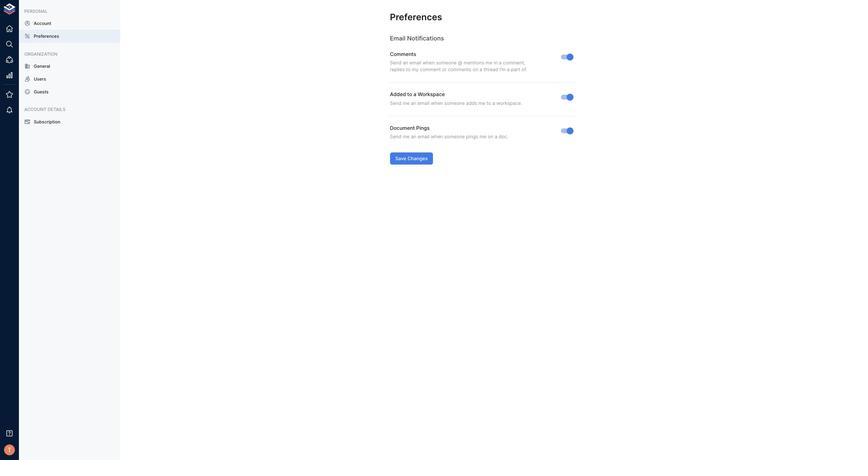 Task type: describe. For each thing, give the bounding box(es) containing it.
an inside added to a workspace send me an email when someone adds me to a workspace.
[[411, 100, 416, 106]]

send inside comments send an email when someone @ mentions me in a comment, replies to my comment or comments on a thread i'm a part of.
[[390, 60, 401, 66]]

organization
[[24, 51, 57, 57]]

to inside comments send an email when someone @ mentions me in a comment, replies to my comment or comments on a thread i'm a part of.
[[406, 67, 411, 72]]

email inside comments send an email when someone @ mentions me in a comment, replies to my comment or comments on a thread i'm a part of.
[[410, 60, 421, 66]]

someone inside added to a workspace send me an email when someone adds me to a workspace.
[[444, 100, 465, 106]]

someone inside comments send an email when someone @ mentions me in a comment, replies to my comment or comments on a thread i'm a part of.
[[436, 60, 457, 66]]

of.
[[522, 67, 527, 72]]

general link
[[19, 60, 120, 73]]

or
[[442, 67, 447, 72]]

users
[[34, 76, 46, 82]]

send inside document pings send me an email when someone pings me on a doc.
[[390, 134, 401, 140]]

preferences link
[[19, 30, 120, 43]]

adds
[[466, 100, 477, 106]]

pings
[[466, 134, 478, 140]]

added
[[390, 91, 406, 98]]

mentions
[[464, 60, 484, 66]]

me down added
[[403, 100, 410, 106]]

details
[[48, 107, 65, 112]]

doc.
[[499, 134, 508, 140]]

on inside document pings send me an email when someone pings me on a doc.
[[488, 134, 493, 140]]

users link
[[19, 73, 120, 86]]

an inside comments send an email when someone @ mentions me in a comment, replies to my comment or comments on a thread i'm a part of.
[[403, 60, 408, 66]]

account link
[[19, 17, 120, 30]]

general
[[34, 63, 50, 69]]

a down mentions at top
[[480, 67, 482, 72]]

0 vertical spatial preferences
[[390, 11, 442, 22]]

when inside comments send an email when someone @ mentions me in a comment, replies to my comment or comments on a thread i'm a part of.
[[423, 60, 435, 66]]

a left workspace.
[[493, 100, 495, 106]]

t
[[7, 447, 11, 454]]

comments send an email when someone @ mentions me in a comment, replies to my comment or comments on a thread i'm a part of.
[[390, 51, 527, 72]]

notifications
[[407, 35, 444, 42]]

guests
[[34, 89, 49, 95]]

me right pings
[[480, 134, 486, 140]]



Task type: locate. For each thing, give the bounding box(es) containing it.
email inside added to a workspace send me an email when someone adds me to a workspace.
[[418, 100, 430, 106]]

1 vertical spatial send
[[390, 100, 401, 106]]

an down comments
[[403, 60, 408, 66]]

2 vertical spatial send
[[390, 134, 401, 140]]

someone inside document pings send me an email when someone pings me on a doc.
[[444, 134, 465, 140]]

0 vertical spatial an
[[403, 60, 408, 66]]

someone
[[436, 60, 457, 66], [444, 100, 465, 106], [444, 134, 465, 140]]

1 vertical spatial on
[[488, 134, 493, 140]]

my
[[412, 67, 419, 72]]

save
[[395, 156, 406, 161]]

someone left adds
[[444, 100, 465, 106]]

when up save changes button
[[431, 134, 443, 140]]

1 vertical spatial preferences
[[34, 34, 59, 39]]

1 vertical spatial email
[[418, 100, 430, 106]]

email inside document pings send me an email when someone pings me on a doc.
[[418, 134, 430, 140]]

a inside document pings send me an email when someone pings me on a doc.
[[495, 134, 497, 140]]

me right adds
[[478, 100, 485, 106]]

1 horizontal spatial on
[[488, 134, 493, 140]]

part
[[511, 67, 520, 72]]

personal
[[24, 8, 48, 14]]

preferences
[[390, 11, 442, 22], [34, 34, 59, 39]]

thread
[[484, 67, 498, 72]]

when
[[423, 60, 435, 66], [431, 100, 443, 106], [431, 134, 443, 140]]

someone left pings
[[444, 134, 465, 140]]

1 vertical spatial an
[[411, 100, 416, 106]]

a left workspace
[[414, 91, 416, 98]]

a right i'm
[[507, 67, 510, 72]]

when down workspace
[[431, 100, 443, 106]]

t button
[[2, 443, 17, 458]]

comment
[[420, 67, 441, 72]]

me inside comments send an email when someone @ mentions me in a comment, replies to my comment or comments on a thread i'm a part of.
[[486, 60, 492, 66]]

0 vertical spatial send
[[390, 60, 401, 66]]

account
[[24, 107, 46, 112]]

account
[[34, 21, 51, 26]]

on left doc.
[[488, 134, 493, 140]]

comments
[[390, 51, 416, 57]]

comment,
[[503, 60, 525, 66]]

@
[[458, 60, 462, 66]]

send inside added to a workspace send me an email when someone adds me to a workspace.
[[390, 100, 401, 106]]

0 horizontal spatial on
[[473, 67, 478, 72]]

me left 'in' at the right top of page
[[486, 60, 492, 66]]

2 send from the top
[[390, 100, 401, 106]]

in
[[494, 60, 498, 66]]

to right adds
[[487, 100, 491, 106]]

i'm
[[500, 67, 506, 72]]

someone up the or
[[436, 60, 457, 66]]

email notifications
[[390, 35, 444, 42]]

on inside comments send an email when someone @ mentions me in a comment, replies to my comment or comments on a thread i'm a part of.
[[473, 67, 478, 72]]

email down pings
[[418, 134, 430, 140]]

preferences inside preferences link
[[34, 34, 59, 39]]

workspace
[[418, 91, 445, 98]]

on
[[473, 67, 478, 72], [488, 134, 493, 140]]

document
[[390, 125, 415, 131]]

me
[[486, 60, 492, 66], [403, 100, 410, 106], [478, 100, 485, 106], [403, 134, 410, 140], [480, 134, 486, 140]]

0 vertical spatial on
[[473, 67, 478, 72]]

0 vertical spatial someone
[[436, 60, 457, 66]]

workspace.
[[497, 100, 522, 106]]

a left doc.
[[495, 134, 497, 140]]

send down document
[[390, 134, 401, 140]]

2 vertical spatial an
[[411, 134, 416, 140]]

2 vertical spatial email
[[418, 134, 430, 140]]

0 vertical spatial email
[[410, 60, 421, 66]]

to
[[406, 67, 411, 72], [407, 91, 412, 98], [487, 100, 491, 106]]

2 vertical spatial someone
[[444, 134, 465, 140]]

email up my
[[410, 60, 421, 66]]

preferences down account
[[34, 34, 59, 39]]

1 vertical spatial when
[[431, 100, 443, 106]]

an
[[403, 60, 408, 66], [411, 100, 416, 106], [411, 134, 416, 140]]

subscription link
[[19, 115, 120, 128]]

to right added
[[407, 91, 412, 98]]

me down document
[[403, 134, 410, 140]]

account details
[[24, 107, 65, 112]]

subscription
[[34, 119, 60, 124]]

2 vertical spatial to
[[487, 100, 491, 106]]

added to a workspace send me an email when someone adds me to a workspace.
[[390, 91, 522, 106]]

1 vertical spatial someone
[[444, 100, 465, 106]]

send
[[390, 60, 401, 66], [390, 100, 401, 106], [390, 134, 401, 140]]

send down added
[[390, 100, 401, 106]]

comments
[[448, 67, 471, 72]]

save changes button
[[390, 153, 433, 165]]

preferences up email notifications
[[390, 11, 442, 22]]

when inside added to a workspace send me an email when someone adds me to a workspace.
[[431, 100, 443, 106]]

on down mentions at top
[[473, 67, 478, 72]]

1 vertical spatial to
[[407, 91, 412, 98]]

a right 'in' at the right top of page
[[499, 60, 502, 66]]

replies
[[390, 67, 405, 72]]

document pings send me an email when someone pings me on a doc.
[[390, 125, 508, 140]]

an inside document pings send me an email when someone pings me on a doc.
[[411, 134, 416, 140]]

an up pings
[[411, 100, 416, 106]]

0 vertical spatial when
[[423, 60, 435, 66]]

send up replies
[[390, 60, 401, 66]]

to left my
[[406, 67, 411, 72]]

1 horizontal spatial preferences
[[390, 11, 442, 22]]

pings
[[416, 125, 430, 131]]

changes
[[408, 156, 428, 161]]

2 vertical spatial when
[[431, 134, 443, 140]]

save changes
[[395, 156, 428, 161]]

0 horizontal spatial preferences
[[34, 34, 59, 39]]

3 send from the top
[[390, 134, 401, 140]]

email down workspace
[[418, 100, 430, 106]]

email
[[390, 35, 405, 42]]

0 vertical spatial to
[[406, 67, 411, 72]]

when up comment
[[423, 60, 435, 66]]

an down pings
[[411, 134, 416, 140]]

1 send from the top
[[390, 60, 401, 66]]

a
[[499, 60, 502, 66], [480, 67, 482, 72], [507, 67, 510, 72], [414, 91, 416, 98], [493, 100, 495, 106], [495, 134, 497, 140]]

email
[[410, 60, 421, 66], [418, 100, 430, 106], [418, 134, 430, 140]]

guests link
[[19, 86, 120, 98]]

when inside document pings send me an email when someone pings me on a doc.
[[431, 134, 443, 140]]



Task type: vqa. For each thing, say whether or not it's contained in the screenshot.
Table of Contents icon
no



